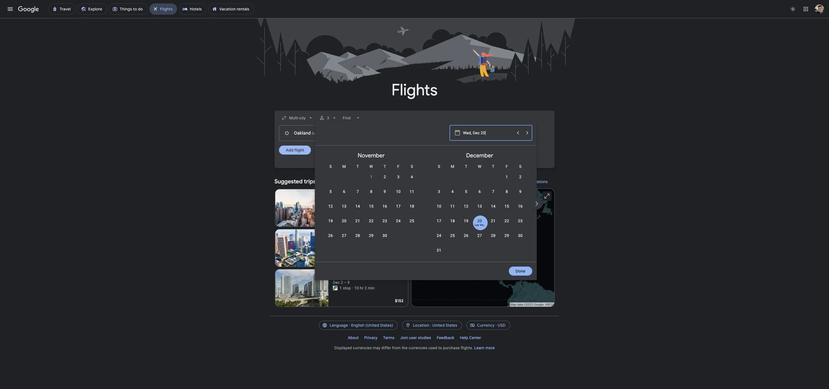 Task type: describe. For each thing, give the bounding box(es) containing it.
9 for thu, nov 9 element
[[384, 190, 386, 194]]

row containing 5
[[324, 186, 419, 203]]

15 for fri, dec 15 element
[[505, 204, 509, 209]]

suggested trips from san francisco
[[275, 178, 368, 185]]

$152
[[395, 299, 404, 304]]

thu, dec 21 element
[[491, 218, 496, 224]]

about
[[348, 336, 359, 340]]

wed, dec 27 element
[[478, 233, 482, 239]]

16 button inside december "row group"
[[514, 204, 527, 217]]

22 for "fri, dec 22" element
[[505, 219, 509, 223]]

displayed currencies may differ from the currencies used to purchase flights. learn more
[[334, 346, 495, 351]]

learn more link
[[474, 346, 495, 351]]

2 t from the left
[[384, 164, 386, 169]]

24 for fri, nov 24 element at the left of the page
[[396, 219, 401, 223]]

the
[[402, 346, 408, 351]]

fri, dec 15 element
[[505, 204, 509, 209]]

27 for mon, nov 27 element
[[342, 234, 347, 238]]

m for november
[[343, 164, 346, 169]]

25 for sat, nov 25 element
[[410, 219, 414, 223]]

sun, dec 3 element
[[438, 189, 440, 195]]

add flight
[[286, 148, 304, 153]]

1 horizontal spatial 10 button
[[432, 204, 446, 217]]

next image
[[530, 197, 544, 211]]

1 horizontal spatial 11 button
[[446, 204, 460, 217]]

28 for thu, dec 28 element
[[491, 234, 496, 238]]

row containing 24
[[432, 231, 527, 247]]

wed, dec 13 element
[[478, 204, 482, 209]]

min for 10 hr 2 min
[[368, 286, 375, 291]]

row containing 26
[[324, 231, 392, 247]]

1 horizontal spatial 3 button
[[432, 189, 446, 203]]

currency
[[477, 323, 495, 328]]

los
[[333, 234, 340, 240]]

2 27 button from the left
[[473, 233, 487, 247]]

2 button for november
[[378, 174, 392, 188]]

2 – 9 inside miami dec 2 – 9
[[341, 281, 350, 285]]

18 for the mon, dec 18 "element"
[[450, 219, 455, 223]]

1 26 button from the left
[[324, 233, 338, 247]]

1 horizontal spatial 25 button
[[446, 233, 460, 247]]

1 horizontal spatial 4 button
[[446, 189, 460, 203]]

sun, nov 5 element
[[330, 189, 332, 195]]

0 horizontal spatial 4 button
[[405, 174, 419, 188]]

join
[[400, 336, 408, 340]]

new
[[333, 194, 343, 200]]

31 button
[[432, 248, 446, 261]]

states)
[[380, 323, 393, 328]]

29 for wed, nov 29 element
[[369, 234, 374, 238]]

displayed
[[334, 346, 352, 351]]

learn
[[474, 346, 485, 351]]

2 26 button from the left
[[460, 233, 473, 247]]

 image inside suggested trips from san francisco region
[[352, 286, 353, 291]]

8 for wed, nov 8 element
[[370, 190, 373, 194]]

1 28 button from the left
[[351, 233, 365, 247]]

12 for sun, nov 12 element
[[328, 204, 333, 209]]

grid inside flight search box
[[317, 148, 643, 266]]

10 hr 2 min
[[354, 286, 375, 291]]

2 19 button from the left
[[460, 218, 473, 232]]

26 for "sun, nov 26" element on the bottom left of page
[[328, 234, 333, 238]]

feedback link
[[434, 334, 457, 343]]

1 t from the left
[[357, 164, 359, 169]]

14 for thu, dec 14 element
[[491, 204, 496, 209]]

9 for sat, dec 9 "element"
[[519, 190, 522, 194]]

wed, nov 15 element
[[369, 204, 374, 209]]

explore destinations button
[[503, 175, 555, 189]]

privacy link
[[362, 334, 380, 343]]

join user studies
[[400, 336, 431, 340]]

miami dec 2 – 9
[[333, 274, 350, 285]]

10 for sun, dec 10 element
[[437, 204, 441, 209]]

1 horizontal spatial from
[[392, 346, 401, 351]]

english
[[351, 323, 365, 328]]

20 for 20
[[342, 219, 347, 223]]

language
[[330, 323, 348, 328]]

vegas
[[480, 224, 488, 227]]

november
[[358, 152, 385, 159]]

0 horizontal spatial 3 button
[[392, 174, 405, 188]]

tue, dec 12 element
[[464, 204, 469, 209]]

0 horizontal spatial 18 button
[[405, 204, 419, 217]]

6 for wed, dec 6 element
[[479, 190, 481, 194]]

fri, nov 17 element
[[396, 204, 401, 209]]

9 button inside november row group
[[378, 189, 392, 203]]

min for 8 hr 38 min
[[368, 206, 375, 210]]

17 button inside november row group
[[392, 204, 405, 217]]

1 12 button from the left
[[324, 204, 338, 217]]

1 vertical spatial 24 button
[[432, 233, 446, 247]]

done
[[516, 269, 526, 274]]

states
[[446, 323, 458, 328]]

1 s from the left
[[330, 164, 332, 169]]

flights.
[[461, 346, 473, 351]]

(united
[[366, 323, 379, 328]]

8 for 8 hr 38 min
[[354, 206, 357, 210]]

14 for the 'tue, nov 14' element
[[356, 204, 360, 209]]

studies
[[418, 336, 431, 340]]

2 14 button from the left
[[487, 204, 500, 217]]

24 for sun, dec 24 element
[[437, 234, 441, 238]]

destinations
[[525, 179, 548, 184]]

5 for tue, dec 5 element at the right of the page
[[465, 190, 467, 194]]

2 5 button from the left
[[460, 189, 473, 203]]

7 for thu, dec 7 element at the right
[[492, 190, 495, 194]]

tue, dec 19 element
[[464, 218, 469, 224]]

thu, nov 23 element
[[383, 218, 387, 224]]

york
[[343, 194, 353, 200]]

19 for sun, nov 19 element
[[328, 219, 333, 223]]

thu, nov 30 element
[[383, 233, 387, 239]]

english (united states)
[[351, 323, 393, 328]]

used
[[429, 346, 437, 351]]

may
[[373, 346, 381, 351]]

w for december
[[478, 164, 482, 169]]

dec inside new york dec 2 – 9
[[333, 200, 340, 205]]

29 for fri, dec 29 element
[[505, 234, 509, 238]]

mon, nov 6 element
[[343, 189, 345, 195]]

tue, nov 21 element
[[356, 218, 360, 224]]

16 for sat, dec 16 element
[[518, 204, 523, 209]]

1 down new york dec 2 – 9
[[340, 206, 342, 210]]

fri, dec 29 element
[[505, 233, 509, 239]]

mon, nov 20 element
[[342, 218, 347, 224]]

15 for wed, nov 15 element at the left of page
[[369, 204, 374, 209]]

location
[[413, 323, 429, 328]]

november row group
[[317, 148, 426, 260]]

flight
[[294, 148, 304, 153]]

miami
[[333, 274, 346, 280]]

sun, dec 31 element
[[437, 248, 441, 253]]

explore
[[510, 179, 524, 184]]

mon, nov 13 element
[[342, 204, 347, 209]]

search
[[412, 165, 425, 170]]

0 horizontal spatial 11 button
[[405, 189, 419, 203]]

frontier image
[[333, 286, 338, 291]]

20 for 20 las vegas
[[478, 219, 482, 223]]

16 for thu, nov 16 element on the bottom
[[383, 204, 387, 209]]

las
[[475, 224, 479, 227]]

20 las vegas
[[475, 219, 488, 227]]

1 right 'frontier' image
[[340, 286, 342, 291]]

sun, nov 26 element
[[328, 233, 333, 239]]

8 hr 38 min
[[354, 206, 375, 210]]

2 for november
[[384, 175, 386, 179]]

15 button inside november row group
[[365, 204, 378, 217]]

4 s from the left
[[519, 164, 522, 169]]

differ
[[382, 346, 391, 351]]

angeles
[[341, 234, 358, 240]]

7 for tue, nov 7 element at the top of page
[[357, 190, 359, 194]]

wed, dec 6 element
[[479, 189, 481, 195]]

1 button for november
[[365, 174, 378, 188]]

1 1 stop from the top
[[340, 206, 351, 210]]

row containing 10
[[432, 201, 527, 217]]

done button
[[509, 267, 532, 276]]

8 button inside december "row group"
[[500, 189, 514, 203]]

2 13 button from the left
[[473, 204, 487, 217]]

Flight search field
[[270, 111, 643, 281]]

mon, dec 4 element
[[452, 189, 454, 195]]

1 13 button from the left
[[338, 204, 351, 217]]

2 28 button from the left
[[487, 233, 500, 247]]

1 14 button from the left
[[351, 204, 365, 217]]

purchase
[[443, 346, 460, 351]]

0 vertical spatial 25 button
[[405, 218, 419, 232]]

23 for the sat, dec 23 element
[[518, 219, 523, 223]]

los angeles
[[333, 234, 358, 240]]

3 for fri, nov 3 element
[[397, 175, 400, 179]]

sat, dec 16 element
[[518, 204, 523, 209]]

thu, nov 9 element
[[384, 189, 386, 195]]

3 s from the left
[[438, 164, 440, 169]]

search button
[[400, 162, 430, 173]]

17 button inside december "row group"
[[432, 218, 446, 232]]

help center link
[[457, 334, 484, 343]]

suggested
[[275, 178, 303, 185]]

united
[[433, 323, 445, 328]]

2 button for december
[[514, 174, 527, 188]]

5 for sun, nov 5 element
[[330, 190, 332, 194]]

2 7 button from the left
[[487, 189, 500, 203]]

1 vertical spatial 18 button
[[446, 218, 460, 232]]

11 for mon, dec 11 element
[[450, 204, 455, 209]]

add flight button
[[279, 146, 311, 155]]

21 for tue, nov 21 element
[[356, 219, 360, 223]]

8 button inside november row group
[[365, 189, 378, 203]]

main menu image
[[7, 6, 14, 12]]

2 6 button from the left
[[473, 189, 487, 203]]

help
[[460, 336, 468, 340]]

sat, dec 2 element
[[519, 174, 522, 180]]

francisco
[[342, 178, 368, 185]]

2 12 button from the left
[[460, 204, 473, 217]]

fri, nov 24 element
[[396, 218, 401, 224]]

help center
[[460, 336, 481, 340]]

17 for fri, nov 17 element
[[396, 204, 401, 209]]

about link
[[345, 334, 362, 343]]



Task type: vqa. For each thing, say whether or not it's contained in the screenshot.


Task type: locate. For each thing, give the bounding box(es) containing it.
159 US dollars text field
[[395, 218, 404, 223]]

9 inside november row group
[[384, 190, 386, 194]]

0 vertical spatial 1 stop
[[340, 206, 351, 210]]

3 for sun, dec 3 element
[[438, 190, 440, 194]]

22 for wed, nov 22 element
[[369, 219, 374, 223]]

23 right "fri, dec 22" element
[[518, 219, 523, 223]]

15 button
[[365, 204, 378, 217], [500, 204, 514, 217]]

2 f from the left
[[506, 164, 508, 169]]

2 15 button from the left
[[500, 204, 514, 217]]

30 for sat, dec 30 element
[[518, 234, 523, 238]]

23 button up thu, nov 30 element
[[378, 218, 392, 232]]

1 currencies from the left
[[353, 346, 372, 351]]

from left the
[[392, 346, 401, 351]]

1 horizontal spatial 21
[[491, 219, 496, 223]]

hr for 10
[[360, 286, 364, 291]]

2 – 9 down the miami
[[341, 281, 350, 285]]

2 30 button from the left
[[514, 233, 527, 247]]

2 23 from the left
[[518, 219, 523, 223]]

7 button
[[351, 189, 365, 203], [487, 189, 500, 203]]

row
[[365, 170, 419, 188], [500, 170, 527, 188], [324, 186, 419, 203], [432, 186, 527, 203], [324, 201, 419, 217], [432, 201, 527, 217], [324, 216, 419, 232], [432, 216, 527, 232], [324, 231, 392, 247], [432, 231, 527, 247]]

row containing 3
[[432, 186, 527, 203]]

2 2 – 9 from the top
[[341, 281, 350, 285]]

san
[[331, 178, 341, 185]]

explore destinations
[[510, 179, 548, 184]]

28 for "tue, nov 28" element
[[356, 234, 360, 238]]

change appearance image
[[786, 2, 800, 16]]

2 21 from the left
[[491, 219, 496, 223]]

tue, nov 14 element
[[356, 204, 360, 209]]

38
[[362, 206, 367, 210]]

7 inside november row group
[[357, 190, 359, 194]]

dec inside miami dec 2 – 9
[[333, 281, 340, 285]]

f for december
[[506, 164, 508, 169]]

25 inside november row group
[[410, 219, 414, 223]]

30 inside december "row group"
[[518, 234, 523, 238]]

12 down the new
[[328, 204, 333, 209]]

2 6 from the left
[[479, 190, 481, 194]]

2 w from the left
[[478, 164, 482, 169]]

3 inside november row group
[[397, 175, 400, 179]]

3 button
[[392, 174, 405, 188], [432, 189, 446, 203]]

2 15 from the left
[[505, 204, 509, 209]]

19 for tue, dec 19 element
[[464, 219, 469, 223]]

wed, nov 22 element
[[369, 218, 374, 224]]

1 15 button from the left
[[365, 204, 378, 217]]

w inside november row group
[[370, 164, 373, 169]]

14 button up tue, nov 21 element
[[351, 204, 365, 217]]

2 13 from the left
[[478, 204, 482, 209]]

$159
[[395, 218, 404, 223]]

31
[[437, 248, 441, 253]]

sat, dec 9 element
[[519, 189, 522, 195]]

2 29 button from the left
[[500, 233, 514, 247]]

0 horizontal spatial 14
[[356, 204, 360, 209]]

1 1 button from the left
[[365, 174, 378, 188]]

0 horizontal spatial from
[[317, 178, 330, 185]]

0 horizontal spatial 28 button
[[351, 233, 365, 247]]

6 right tue, dec 5 element at the right of the page
[[479, 190, 481, 194]]

privacy
[[364, 336, 378, 340]]

user
[[409, 336, 417, 340]]

0 horizontal spatial 30
[[383, 234, 387, 238]]

1 vertical spatial 2 – 9
[[341, 281, 350, 285]]

2 inside december "row group"
[[519, 175, 522, 179]]

0 vertical spatial 10 button
[[392, 189, 405, 203]]

21 inside december "row group"
[[491, 219, 496, 223]]

2 for december
[[519, 175, 522, 179]]

11 left tue, dec 12 element
[[450, 204, 455, 209]]

24 button left sat, nov 25 element
[[392, 218, 405, 232]]

1 8 button from the left
[[365, 189, 378, 203]]

21 button up "tue, nov 28" element
[[351, 218, 365, 232]]

15 button inside december "row group"
[[500, 204, 514, 217]]

2 m from the left
[[451, 164, 455, 169]]

0 horizontal spatial 6
[[343, 190, 345, 194]]

2 horizontal spatial 3
[[438, 190, 440, 194]]

0 horizontal spatial 4
[[411, 175, 413, 179]]

2 22 button from the left
[[500, 218, 514, 232]]

currencies down join user studies link
[[409, 346, 428, 351]]

1 horizontal spatial 9
[[519, 190, 522, 194]]

22 right thu, dec 21 element
[[505, 219, 509, 223]]

1 30 from the left
[[383, 234, 387, 238]]

mon, dec 11 element
[[450, 204, 455, 209]]

1 horizontal spatial 18
[[450, 219, 455, 223]]

11 button up sat, nov 18 element
[[405, 189, 419, 203]]

s up san
[[330, 164, 332, 169]]

3 inside popup button
[[327, 116, 330, 120]]

1 w from the left
[[370, 164, 373, 169]]

7 inside december "row group"
[[492, 190, 495, 194]]

1 vertical spatial 17
[[437, 219, 441, 223]]

14 button
[[351, 204, 365, 217], [487, 204, 500, 217]]

usd
[[498, 323, 506, 328]]

14 right wed, dec 13 element
[[491, 204, 496, 209]]

17 left the mon, dec 18 "element"
[[437, 219, 441, 223]]

29 button left thu, nov 30 element
[[365, 233, 378, 247]]

terms link
[[380, 334, 398, 343]]

23
[[383, 219, 387, 223], [518, 219, 523, 223]]

23 button
[[378, 218, 392, 232], [514, 218, 527, 232]]

terms
[[383, 336, 395, 340]]

27 inside december "row group"
[[478, 234, 482, 238]]

26 for tue, dec 26 element
[[464, 234, 469, 238]]

wed, nov 29 element
[[369, 233, 374, 239]]

2 horizontal spatial 8
[[506, 190, 508, 194]]

thu, nov 2 element
[[384, 174, 386, 180]]

10 inside suggested trips from san francisco region
[[354, 286, 359, 291]]

8 for fri, dec 8 element
[[506, 190, 508, 194]]

1 horizontal spatial 21 button
[[487, 218, 500, 232]]

2 26 from the left
[[464, 234, 469, 238]]

2 – 9 inside new york dec 2 – 9
[[341, 200, 350, 205]]

16 button up the sat, dec 23 element
[[514, 204, 527, 217]]

tue, nov 7 element
[[357, 189, 359, 195]]

3 button up sun, dec 10 element
[[432, 189, 446, 203]]

w inside december "row group"
[[478, 164, 482, 169]]

sat, nov 18 element
[[410, 204, 414, 209]]

1 horizontal spatial 11
[[450, 204, 455, 209]]

28 right wed, dec 27 element
[[491, 234, 496, 238]]

stop down new york dec 2 – 9
[[343, 206, 351, 210]]

18 button
[[405, 204, 419, 217], [446, 218, 460, 232]]

17 inside november row group
[[396, 204, 401, 209]]

22 inside december "row group"
[[505, 219, 509, 223]]

more
[[486, 346, 495, 351]]

1 horizontal spatial 19 button
[[460, 218, 473, 232]]

19 right the mon, dec 18 "element"
[[464, 219, 469, 223]]

26 right mon, dec 25 element
[[464, 234, 469, 238]]

0 vertical spatial 24
[[396, 219, 401, 223]]

12 button
[[324, 204, 338, 217], [460, 204, 473, 217]]

2 8 button from the left
[[500, 189, 514, 203]]

1 horizontal spatial 24 button
[[432, 233, 446, 247]]

grid containing november
[[317, 148, 643, 266]]

1 6 button from the left
[[338, 189, 351, 203]]

0 vertical spatial 11 button
[[405, 189, 419, 203]]

18 inside december "row group"
[[450, 219, 455, 223]]

10 left mon, dec 11 element
[[437, 204, 441, 209]]

7 down francisco
[[357, 190, 359, 194]]

1 5 from the left
[[330, 190, 332, 194]]

20 up las
[[478, 219, 482, 223]]

30 for thu, nov 30 element
[[383, 234, 387, 238]]

1 26 from the left
[[328, 234, 333, 238]]

from up sun, nov 5 element
[[317, 178, 330, 185]]

m for december
[[451, 164, 455, 169]]

0 vertical spatial 4
[[411, 175, 413, 179]]

10 for 10 hr 2 min
[[354, 286, 359, 291]]

0 horizontal spatial 12 button
[[324, 204, 338, 217]]

24 left sat, nov 25 element
[[396, 219, 401, 223]]

18 button up sat, nov 25 element
[[405, 204, 419, 217]]

2 stop from the top
[[343, 286, 351, 291]]

1 vertical spatial 24
[[437, 234, 441, 238]]

sun, dec 17 element
[[437, 218, 441, 224]]

1 horizontal spatial 20
[[478, 219, 482, 223]]

2 – 9 down york
[[341, 200, 350, 205]]

2 button up thu, nov 9 element
[[378, 174, 392, 188]]

1 vertical spatial 4
[[452, 190, 454, 194]]

21 inside november row group
[[356, 219, 360, 223]]

0 vertical spatial 18 button
[[405, 204, 419, 217]]

1 27 button from the left
[[338, 233, 351, 247]]

12
[[328, 204, 333, 209], [464, 204, 469, 209]]

 image
[[352, 286, 353, 291]]

1 21 from the left
[[356, 219, 360, 223]]

1 16 from the left
[[383, 204, 387, 209]]

row containing 12
[[324, 201, 419, 217]]

27 button right tue, dec 26 element
[[473, 233, 487, 247]]

1 left explore
[[506, 175, 508, 179]]

12 inside november row group
[[328, 204, 333, 209]]

29 left thu, nov 30 element
[[369, 234, 374, 238]]

16 inside november row group
[[383, 204, 387, 209]]

grid
[[317, 148, 643, 266]]

0 horizontal spatial 28
[[356, 234, 360, 238]]

24 button up sun, dec 31 element
[[432, 233, 446, 247]]

1 stop down new york dec 2 – 9
[[340, 206, 351, 210]]

from inside suggested trips from san francisco region
[[317, 178, 330, 185]]

9 button up sat, dec 16 element
[[514, 189, 527, 203]]

2 20 from the left
[[478, 219, 482, 223]]

f up fri, nov 3 element
[[397, 164, 400, 169]]

28
[[356, 234, 360, 238], [491, 234, 496, 238]]

0 horizontal spatial 13
[[342, 204, 347, 209]]

1 2 – 9 from the top
[[341, 200, 350, 205]]

w up wed, nov 1 element at top left
[[370, 164, 373, 169]]

28 inside december "row group"
[[491, 234, 496, 238]]

0 horizontal spatial currencies
[[353, 346, 372, 351]]

22 inside november row group
[[369, 219, 374, 223]]

8 left sat, dec 9 "element"
[[506, 190, 508, 194]]

1 horizontal spatial 27
[[478, 234, 482, 238]]

10 inside december "row group"
[[437, 204, 441, 209]]

30
[[383, 234, 387, 238], [518, 234, 523, 238]]

6 button up mon, nov 13 element
[[338, 189, 351, 203]]

None field
[[279, 113, 316, 123], [341, 113, 363, 123], [279, 113, 316, 123], [341, 113, 363, 123]]

24 inside november row group
[[396, 219, 401, 223]]

14 inside december "row group"
[[491, 204, 496, 209]]

21 left wed, nov 22 element
[[356, 219, 360, 223]]

2 30 from the left
[[518, 234, 523, 238]]

2 14 from the left
[[491, 204, 496, 209]]

thu, dec 14 element
[[491, 204, 496, 209]]

1 28 from the left
[[356, 234, 360, 238]]

1 horizontal spatial 13 button
[[473, 204, 487, 217]]

1 horizontal spatial 4
[[452, 190, 454, 194]]

6
[[343, 190, 345, 194], [479, 190, 481, 194]]

m
[[343, 164, 346, 169], [451, 164, 455, 169]]

10 right 'frontier' image
[[354, 286, 359, 291]]

1 horizontal spatial 22 button
[[500, 218, 514, 232]]

7 button up thu, dec 14 element
[[487, 189, 500, 203]]

1 14 from the left
[[356, 204, 360, 209]]

4 t from the left
[[492, 164, 495, 169]]

5 inside november row group
[[330, 190, 332, 194]]

9 button inside december "row group"
[[514, 189, 527, 203]]

0 horizontal spatial 16 button
[[378, 204, 392, 217]]

wed, dec 20, departure date. element
[[478, 218, 482, 224]]

15 inside december "row group"
[[505, 204, 509, 209]]

0 horizontal spatial 9 button
[[378, 189, 392, 203]]

fri, dec 1 element
[[506, 174, 508, 180]]

fri, nov 3 element
[[397, 174, 400, 180]]

28 inside november row group
[[356, 234, 360, 238]]

1 horizontal spatial 2 button
[[514, 174, 527, 188]]

15 right thu, dec 14 element
[[505, 204, 509, 209]]

1 inside november row group
[[370, 175, 373, 179]]

20 inside 20 button
[[342, 219, 347, 223]]

5 inside december "row group"
[[465, 190, 467, 194]]

1 horizontal spatial 7 button
[[487, 189, 500, 203]]

1 vertical spatial 25 button
[[446, 233, 460, 247]]

4 for mon, dec 4 element
[[452, 190, 454, 194]]

united states
[[433, 323, 458, 328]]

2 inside suggested trips from san francisco region
[[365, 286, 367, 291]]

27 for wed, dec 27 element
[[478, 234, 482, 238]]

8 inside november row group
[[370, 190, 373, 194]]

27 button right "sun, nov 26" element on the bottom left of page
[[338, 233, 351, 247]]

16 inside december "row group"
[[518, 204, 523, 209]]

14
[[356, 204, 360, 209], [491, 204, 496, 209]]

13 down york
[[342, 204, 347, 209]]

19 left mon, nov 20 element
[[328, 219, 333, 223]]

3 button
[[317, 111, 340, 125]]

w for november
[[370, 164, 373, 169]]

2 21 button from the left
[[487, 218, 500, 232]]

5 button
[[324, 189, 338, 203], [460, 189, 473, 203]]

row group
[[534, 148, 643, 260]]

2 9 from the left
[[519, 190, 522, 194]]

8 button up wed, nov 15 element at the left of page
[[365, 189, 378, 203]]

dec
[[333, 200, 340, 205], [333, 281, 340, 285]]

1 19 from the left
[[328, 219, 333, 223]]

1 horizontal spatial 1 button
[[500, 174, 514, 188]]

1 vertical spatial 4 button
[[446, 189, 460, 203]]

0 horizontal spatial 8 button
[[365, 189, 378, 203]]

1 22 button from the left
[[365, 218, 378, 232]]

1 vertical spatial 10 button
[[432, 204, 446, 217]]

mon, dec 18 element
[[450, 218, 455, 224]]

fri, dec 22 element
[[505, 218, 509, 224]]

1 horizontal spatial 28 button
[[487, 233, 500, 247]]

19 button
[[324, 218, 338, 232], [460, 218, 473, 232]]

1 horizontal spatial 26 button
[[460, 233, 473, 247]]

f inside november row group
[[397, 164, 400, 169]]

sat, dec 30 element
[[518, 233, 523, 239]]

join user studies link
[[398, 334, 434, 343]]

new york dec 2 – 9
[[333, 194, 353, 205]]

25 button left tue, dec 26 element
[[446, 233, 460, 247]]

1 19 button from the left
[[324, 218, 338, 232]]

29 button
[[365, 233, 378, 247], [500, 233, 514, 247]]

0 vertical spatial 10
[[396, 190, 401, 194]]

4 inside "row"
[[452, 190, 454, 194]]

6 button
[[338, 189, 351, 203], [473, 189, 487, 203]]

16 right fri, dec 15 element
[[518, 204, 523, 209]]

fri, dec 8 element
[[506, 189, 508, 195]]

22 button
[[365, 218, 378, 232], [500, 218, 514, 232]]

1 horizontal spatial 29
[[505, 234, 509, 238]]

14 inside november row group
[[356, 204, 360, 209]]

1 23 from the left
[[383, 219, 387, 223]]

8 inside suggested trips from san francisco region
[[354, 206, 357, 210]]

wed, nov 1 element
[[370, 174, 373, 180]]

0 vertical spatial 4 button
[[405, 174, 419, 188]]

1 horizontal spatial 28
[[491, 234, 496, 238]]

22 button up wed, nov 29 element
[[365, 218, 378, 232]]

sun, nov 12 element
[[328, 204, 333, 209]]

w down december at the top right of page
[[478, 164, 482, 169]]

1
[[370, 175, 373, 179], [506, 175, 508, 179], [340, 206, 342, 210], [340, 286, 342, 291]]

1 horizontal spatial 30 button
[[514, 233, 527, 247]]

2 23 button from the left
[[514, 218, 527, 232]]

0 vertical spatial stop
[[343, 206, 351, 210]]

0 horizontal spatial 24 button
[[392, 218, 405, 232]]

12 for tue, dec 12 element
[[464, 204, 469, 209]]

24 inside december "row group"
[[437, 234, 441, 238]]

1 stop
[[340, 206, 351, 210], [340, 286, 351, 291]]

1 m from the left
[[343, 164, 346, 169]]

0 horizontal spatial 2 button
[[378, 174, 392, 188]]

15
[[369, 204, 374, 209], [505, 204, 509, 209]]

1 13 from the left
[[342, 204, 347, 209]]

0 horizontal spatial 5
[[330, 190, 332, 194]]

25 button right 159 us dollars text box
[[405, 218, 419, 232]]

9 right wed, nov 8 element
[[384, 190, 386, 194]]

1 7 button from the left
[[351, 189, 365, 203]]

8 inside december "row group"
[[506, 190, 508, 194]]

tue, nov 28 element
[[356, 233, 360, 239]]

2 dec from the top
[[333, 281, 340, 285]]

sat, dec 23 element
[[518, 218, 523, 224]]

thu, dec 7 element
[[492, 189, 495, 195]]

1 7 from the left
[[357, 190, 359, 194]]

0 horizontal spatial 6 button
[[338, 189, 351, 203]]

trips
[[304, 178, 316, 185]]

13 inside november row group
[[342, 204, 347, 209]]

11 right fri, nov 10 element
[[410, 190, 414, 194]]

2
[[384, 175, 386, 179], [519, 175, 522, 179], [365, 286, 367, 291]]

1 29 button from the left
[[365, 233, 378, 247]]

24
[[396, 219, 401, 223], [437, 234, 441, 238]]

s right search
[[438, 164, 440, 169]]

min
[[368, 206, 375, 210], [368, 286, 375, 291]]

23 inside november row group
[[383, 219, 387, 223]]

23 inside december "row group"
[[518, 219, 523, 223]]

15 button up wed, nov 22 element
[[365, 204, 378, 217]]

december
[[466, 152, 493, 159]]

5 left the new
[[330, 190, 332, 194]]

t
[[357, 164, 359, 169], [384, 164, 386, 169], [465, 164, 468, 169], [492, 164, 495, 169]]

26 inside december "row group"
[[464, 234, 469, 238]]

row containing 17
[[432, 216, 527, 232]]

sun, dec 10 element
[[437, 204, 441, 209]]

0 vertical spatial 25
[[410, 219, 414, 223]]

2 29 from the left
[[505, 234, 509, 238]]

Departure text field
[[463, 125, 513, 141], [463, 126, 513, 141]]

$84
[[397, 258, 404, 264]]

3 t from the left
[[465, 164, 468, 169]]

sun, dec 24 element
[[437, 233, 441, 239]]

1 horizontal spatial 15
[[505, 204, 509, 209]]

0 horizontal spatial 23 button
[[378, 218, 392, 232]]

0 horizontal spatial 17
[[396, 204, 401, 209]]

flights
[[392, 80, 438, 100]]

1 2 button from the left
[[378, 174, 392, 188]]

16 button
[[378, 204, 392, 217], [514, 204, 527, 217]]

1 horizontal spatial 24
[[437, 234, 441, 238]]

14 button up thu, dec 21 element
[[487, 204, 500, 217]]

2 5 from the left
[[465, 190, 467, 194]]

1 horizontal spatial 6
[[479, 190, 481, 194]]

28 button right wed, dec 27 element
[[487, 233, 500, 247]]

0 horizontal spatial m
[[343, 164, 346, 169]]

4 button
[[405, 174, 419, 188], [446, 189, 460, 203]]

add
[[286, 148, 294, 153]]

1 stop down miami dec 2 – 9
[[340, 286, 351, 291]]

26 button right mon, dec 25 element
[[460, 233, 473, 247]]

21
[[356, 219, 360, 223], [491, 219, 496, 223]]

26 left mon, nov 27 element
[[328, 234, 333, 238]]

0 vertical spatial dec
[[333, 200, 340, 205]]

10 button up fri, nov 17 element
[[392, 189, 405, 203]]

29 inside november row group
[[369, 234, 374, 238]]

sat, nov 25 element
[[410, 218, 414, 224]]

2 horizontal spatial 10
[[437, 204, 441, 209]]

26 inside november row group
[[328, 234, 333, 238]]

wed, nov 8 element
[[370, 189, 373, 195]]

1 vertical spatial 3
[[397, 175, 400, 179]]

0 horizontal spatial 29 button
[[365, 233, 378, 247]]

suggested trips from san francisco region
[[275, 175, 555, 310]]

s
[[330, 164, 332, 169], [411, 164, 413, 169], [438, 164, 440, 169], [519, 164, 522, 169]]

tue, dec 26 element
[[464, 233, 469, 239]]

1 dec from the top
[[333, 200, 340, 205]]

f for november
[[397, 164, 400, 169]]

16 button inside november row group
[[378, 204, 392, 217]]

1 horizontal spatial 8 button
[[500, 189, 514, 203]]

1 horizontal spatial 2
[[384, 175, 386, 179]]

6 inside november row group
[[343, 190, 345, 194]]

1 29 from the left
[[369, 234, 374, 238]]

2 1 button from the left
[[500, 174, 514, 188]]

0 horizontal spatial 30 button
[[378, 233, 392, 247]]

25 left tue, dec 26 element
[[450, 234, 455, 238]]

6 for mon, nov 6 element
[[343, 190, 345, 194]]

5
[[330, 190, 332, 194], [465, 190, 467, 194]]

m up mon, dec 4 element
[[451, 164, 455, 169]]

28 right mon, nov 27 element
[[356, 234, 360, 238]]

18
[[410, 204, 414, 209], [450, 219, 455, 223]]

0 horizontal spatial 17 button
[[392, 204, 405, 217]]

27 inside november row group
[[342, 234, 347, 238]]

9 button
[[378, 189, 392, 203], [514, 189, 527, 203]]

0 horizontal spatial 7
[[357, 190, 359, 194]]

1 f from the left
[[397, 164, 400, 169]]

1 min from the top
[[368, 206, 375, 210]]

20 button
[[338, 218, 351, 232]]

center
[[469, 336, 481, 340]]

16
[[383, 204, 387, 209], [518, 204, 523, 209]]

1 horizontal spatial 7
[[492, 190, 495, 194]]

1 20 from the left
[[342, 219, 347, 223]]

1 vertical spatial dec
[[333, 281, 340, 285]]

23 right wed, nov 22 element
[[383, 219, 387, 223]]

0 horizontal spatial 11
[[410, 190, 414, 194]]

1 horizontal spatial 18 button
[[446, 218, 460, 232]]

16 button up thu, nov 23 element
[[378, 204, 392, 217]]

18 left tue, dec 19 element
[[450, 219, 455, 223]]

m inside "row group"
[[451, 164, 455, 169]]

19
[[328, 219, 333, 223], [464, 219, 469, 223]]

10 for fri, nov 10 element
[[396, 190, 401, 194]]

2 2 button from the left
[[514, 174, 527, 188]]

dec down the new
[[333, 200, 340, 205]]

0 vertical spatial 17 button
[[392, 204, 405, 217]]

11 button
[[405, 189, 419, 203], [446, 204, 460, 217]]

27 button
[[338, 233, 351, 247], [473, 233, 487, 247]]

7
[[357, 190, 359, 194], [492, 190, 495, 194]]

2 s from the left
[[411, 164, 413, 169]]

sat, nov 4 element
[[411, 174, 413, 180]]

0 vertical spatial 24 button
[[392, 218, 405, 232]]

20 inside 20 las vegas
[[478, 219, 482, 223]]

25 for mon, dec 25 element
[[450, 234, 455, 238]]

from
[[317, 178, 330, 185], [392, 346, 401, 351]]

4 button up mon, dec 11 element
[[446, 189, 460, 203]]

1 9 button from the left
[[378, 189, 392, 203]]

thu, dec 28 element
[[491, 233, 496, 239]]

3
[[327, 116, 330, 120], [397, 175, 400, 179], [438, 190, 440, 194]]

1 23 button from the left
[[378, 218, 392, 232]]

sun, nov 19 element
[[328, 218, 333, 224]]

11 for sat, nov 11 element
[[410, 190, 414, 194]]

0 horizontal spatial 26
[[328, 234, 333, 238]]

11 inside december "row group"
[[450, 204, 455, 209]]

m up francisco
[[343, 164, 346, 169]]

5 button up sun, nov 12 element
[[324, 189, 338, 203]]

9 button up thu, nov 16 element on the bottom
[[378, 189, 392, 203]]

13 inside december "row group"
[[478, 204, 482, 209]]

28 button right mon, nov 27 element
[[351, 233, 365, 247]]

1 inside december "row group"
[[506, 175, 508, 179]]

1 27 from the left
[[342, 234, 347, 238]]

row containing 19
[[324, 216, 419, 232]]

4 for sat, nov 4 element
[[411, 175, 413, 179]]

1 button
[[365, 174, 378, 188], [500, 174, 514, 188]]

1 horizontal spatial 13
[[478, 204, 482, 209]]

10 button up sun, dec 17 element
[[432, 204, 446, 217]]

17 button up sun, dec 24 element
[[432, 218, 446, 232]]

4 left tue, dec 5 element at the right of the page
[[452, 190, 454, 194]]

8 left "38"
[[354, 206, 357, 210]]

2 inside november row group
[[384, 175, 386, 179]]

1 stop from the top
[[343, 206, 351, 210]]

1 30 button from the left
[[378, 233, 392, 247]]

19 inside november row group
[[328, 219, 333, 223]]

4
[[411, 175, 413, 179], [452, 190, 454, 194]]

1 horizontal spatial 5 button
[[460, 189, 473, 203]]

0 horizontal spatial 22 button
[[365, 218, 378, 232]]

13 for mon, nov 13 element
[[342, 204, 347, 209]]

1 5 button from the left
[[324, 189, 338, 203]]

9 inside december "row group"
[[519, 190, 522, 194]]

1 9 from the left
[[384, 190, 386, 194]]

10 inside november row group
[[396, 190, 401, 194]]

0 horizontal spatial 10 button
[[392, 189, 405, 203]]

2 12 from the left
[[464, 204, 469, 209]]

29 button left sat, dec 30 element
[[500, 233, 514, 247]]

feedback
[[437, 336, 454, 340]]

fri, nov 10 element
[[396, 189, 401, 195]]

8 right tue, nov 7 element at the top of page
[[370, 190, 373, 194]]

17 for sun, dec 17 element
[[437, 219, 441, 223]]

28 button
[[351, 233, 365, 247], [487, 233, 500, 247]]

84 US dollars text field
[[397, 258, 404, 264]]

2 currencies from the left
[[409, 346, 428, 351]]

2 7 from the left
[[492, 190, 495, 194]]

m inside row group
[[343, 164, 346, 169]]

30 inside november row group
[[383, 234, 387, 238]]

23 button up sat, dec 30 element
[[514, 218, 527, 232]]

19 inside december "row group"
[[464, 219, 469, 223]]

30 right fri, dec 29 element
[[518, 234, 523, 238]]

0 horizontal spatial f
[[397, 164, 400, 169]]

1 12 from the left
[[328, 204, 333, 209]]

13 for wed, dec 13 element
[[478, 204, 482, 209]]

0 horizontal spatial w
[[370, 164, 373, 169]]

mon, dec 25 element
[[450, 233, 455, 239]]

19 button up "sun, nov 26" element on the bottom left of page
[[324, 218, 338, 232]]

0 horizontal spatial 19
[[328, 219, 333, 223]]

29 left sat, dec 30 element
[[505, 234, 509, 238]]

2 9 button from the left
[[514, 189, 527, 203]]

25 inside december "row group"
[[450, 234, 455, 238]]

tue, dec 5 element
[[465, 189, 467, 195]]

17 inside december "row group"
[[437, 219, 441, 223]]

6 right the new
[[343, 190, 345, 194]]

29 inside december "row group"
[[505, 234, 509, 238]]

1 horizontal spatial 12
[[464, 204, 469, 209]]

0 horizontal spatial 20
[[342, 219, 347, 223]]

2 16 from the left
[[518, 204, 523, 209]]

1 16 button from the left
[[378, 204, 392, 217]]

2 19 from the left
[[464, 219, 469, 223]]

12 inside december "row group"
[[464, 204, 469, 209]]

hr
[[358, 206, 361, 210], [360, 286, 364, 291]]

13 left thu, dec 14 element
[[478, 204, 482, 209]]

2 16 button from the left
[[514, 204, 527, 217]]

17
[[396, 204, 401, 209], [437, 219, 441, 223]]

2 1 stop from the top
[[340, 286, 351, 291]]

21 for thu, dec 21 element
[[491, 219, 496, 223]]

3 inside "row"
[[438, 190, 440, 194]]

0 horizontal spatial 8
[[354, 206, 357, 210]]

18 for sat, nov 18 element
[[410, 204, 414, 209]]

1 15 from the left
[[369, 204, 374, 209]]

11 button up the mon, dec 18 "element"
[[446, 204, 460, 217]]

4 inside november row group
[[411, 175, 413, 179]]

20 right sun, nov 19 element
[[342, 219, 347, 223]]

0 horizontal spatial 10
[[354, 286, 359, 291]]

1 horizontal spatial 17 button
[[432, 218, 446, 232]]

15 right "38"
[[369, 204, 374, 209]]

10
[[396, 190, 401, 194], [437, 204, 441, 209], [354, 286, 359, 291]]

18 inside november row group
[[410, 204, 414, 209]]

0 horizontal spatial 7 button
[[351, 189, 365, 203]]

11 inside november row group
[[410, 190, 414, 194]]

0 horizontal spatial 27
[[342, 234, 347, 238]]

2 min from the top
[[368, 286, 375, 291]]

to
[[439, 346, 442, 351]]

12 button up sun, nov 19 element
[[324, 204, 338, 217]]

mon, nov 27 element
[[342, 233, 347, 239]]

1 button for december
[[500, 174, 514, 188]]

1 21 button from the left
[[351, 218, 365, 232]]

sat, nov 11 element
[[410, 189, 414, 195]]

27 right los
[[342, 234, 347, 238]]

0 horizontal spatial 22
[[369, 219, 374, 223]]

1 vertical spatial 17 button
[[432, 218, 446, 232]]

1 vertical spatial 3 button
[[432, 189, 446, 203]]

21 right 20 las vegas
[[491, 219, 496, 223]]

6 inside december "row group"
[[479, 190, 481, 194]]

2 22 from the left
[[505, 219, 509, 223]]

1 22 from the left
[[369, 219, 374, 223]]

25 right $159
[[410, 219, 414, 223]]

1 horizontal spatial 23
[[518, 219, 523, 223]]

f
[[397, 164, 400, 169], [506, 164, 508, 169]]

152 US dollars text field
[[395, 299, 404, 304]]

hr for 8
[[358, 206, 361, 210]]

december row group
[[426, 148, 534, 261]]

30 button right wed, nov 29 element
[[378, 233, 392, 247]]

22 right tue, nov 21 element
[[369, 219, 374, 223]]

5 button up tue, dec 12 element
[[460, 189, 473, 203]]

thu, nov 16 element
[[383, 204, 387, 209]]

23 for thu, nov 23 element
[[383, 219, 387, 223]]

f inside december "row group"
[[506, 164, 508, 169]]

15 inside november row group
[[369, 204, 374, 209]]



